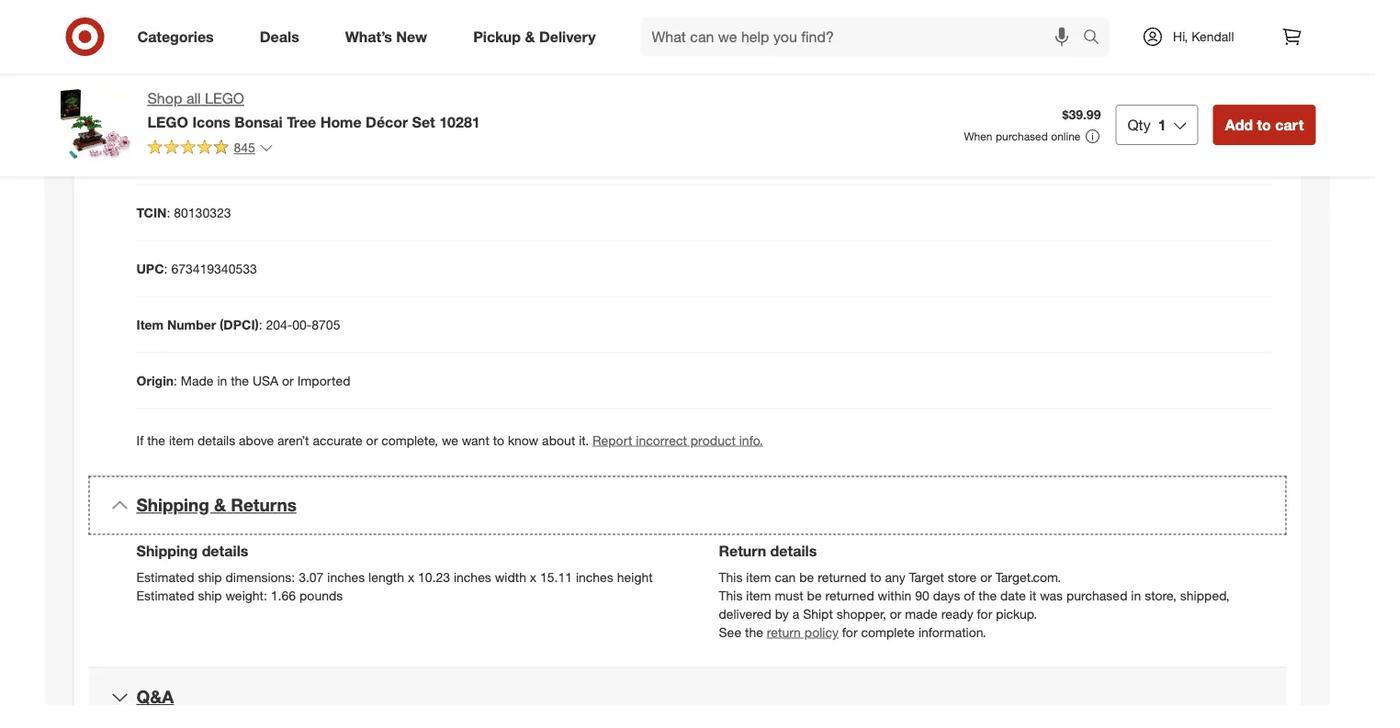 Task type: describe. For each thing, give the bounding box(es) containing it.
deals
[[260, 28, 299, 46]]

material:
[[136, 36, 190, 52]]

return
[[719, 543, 767, 561]]

3 inches from the left
[[576, 569, 614, 585]]

days
[[933, 588, 961, 604]]

details left above
[[198, 432, 235, 449]]

was
[[1040, 588, 1063, 604]]

0 vertical spatial purchased
[[996, 130, 1049, 143]]

cart
[[1276, 116, 1304, 134]]

1 vertical spatial to
[[493, 432, 505, 449]]

categories link
[[122, 17, 237, 57]]

1.66
[[271, 588, 296, 604]]

set
[[412, 113, 435, 131]]

return details this item can be returned to any target store or target.com. this item must be returned within 90 days of the date it was purchased in store, shipped, delivered by a shipt shopper, or made ready for pickup. see the return policy for complete information.
[[719, 543, 1230, 640]]

incorrect
[[636, 432, 687, 449]]

: left 204-
[[259, 317, 262, 333]]

policy
[[805, 624, 839, 640]]

10281
[[439, 113, 480, 131]]

store,
[[1145, 588, 1177, 604]]

delivery
[[539, 28, 596, 46]]

used
[[255, 92, 285, 109]]

if
[[136, 432, 144, 449]]

: for made in the usa or imported
[[174, 373, 177, 389]]

2 ship from the top
[[198, 588, 222, 604]]

(dpci)
[[220, 317, 259, 333]]

date
[[1001, 588, 1026, 604]]

product
[[691, 432, 736, 449]]

1 x from the left
[[408, 569, 415, 585]]

204-
[[266, 317, 293, 333]]

item number (dpci) : 204-00-8705
[[136, 317, 340, 333]]

tcin
[[136, 205, 167, 221]]

the right of
[[979, 588, 997, 604]]

to inside the return details this item can be returned to any target store or target.com. this item must be returned within 90 days of the date it was purchased in store, shipped, delivered by a shipt shopper, or made ready for pickup. see the return policy for complete information.
[[871, 569, 882, 585]]

2 vertical spatial item
[[746, 588, 772, 604]]

the right if
[[147, 432, 165, 449]]

battery: no battery used
[[136, 92, 285, 109]]

1 estimated from the top
[[136, 569, 194, 585]]

length
[[369, 569, 404, 585]]

battery
[[209, 92, 251, 109]]

can
[[775, 569, 796, 585]]

2 this from the top
[[719, 588, 743, 604]]

delivered
[[719, 606, 772, 622]]

0 vertical spatial item
[[169, 432, 194, 449]]

we
[[442, 432, 458, 449]]

origin
[[136, 373, 174, 389]]

what's
[[345, 28, 392, 46]]

icons
[[192, 113, 231, 131]]

shipping & returns button
[[89, 477, 1287, 535]]

& for pickup
[[525, 28, 535, 46]]

add to cart button
[[1214, 105, 1316, 145]]

battery:
[[136, 92, 185, 109]]

0 vertical spatial returned
[[818, 569, 867, 585]]

details for shipping
[[202, 543, 249, 561]]

or right store
[[981, 569, 992, 585]]

see
[[719, 624, 742, 640]]

aren't
[[278, 432, 309, 449]]

by
[[775, 606, 789, 622]]

1 ship from the top
[[198, 569, 222, 585]]

when
[[964, 130, 993, 143]]

2 inches from the left
[[454, 569, 492, 585]]

deals link
[[244, 17, 322, 57]]

search
[[1075, 29, 1119, 47]]

what's new link
[[330, 17, 450, 57]]

673419340533
[[171, 261, 257, 277]]

categories
[[137, 28, 214, 46]]

imported
[[297, 373, 351, 389]]

item
[[136, 317, 164, 333]]

845 link
[[147, 139, 274, 160]]

1 vertical spatial item
[[746, 569, 772, 585]]

purchased inside the return details this item can be returned to any target store or target.com. this item must be returned within 90 days of the date it was purchased in store, shipped, delivered by a shipt shopper, or made ready for pickup. see the return policy for complete information.
[[1067, 588, 1128, 604]]

made
[[181, 373, 214, 389]]

dimensions:
[[226, 569, 295, 585]]

1
[[1159, 116, 1167, 134]]

details for return
[[771, 543, 817, 561]]

return policy link
[[767, 624, 839, 640]]

shipped,
[[1181, 588, 1230, 604]]

: left january
[[206, 148, 209, 165]]

1 inches from the left
[[327, 569, 365, 585]]

plastic
[[194, 36, 232, 52]]

3.07
[[299, 569, 324, 585]]

845
[[234, 140, 255, 156]]

pickup & delivery link
[[458, 17, 619, 57]]

it.
[[579, 432, 589, 449]]

image of lego icons bonsai tree home décor set 10281 image
[[59, 88, 133, 162]]

pickup & delivery
[[473, 28, 596, 46]]

new
[[396, 28, 427, 46]]

00-
[[292, 317, 312, 333]]

know
[[508, 432, 539, 449]]

qty
[[1128, 116, 1151, 134]]

What can we help you find? suggestions appear below search field
[[641, 17, 1088, 57]]

0 vertical spatial lego
[[205, 90, 244, 108]]

1 vertical spatial returned
[[826, 588, 875, 604]]

shop all lego lego icons bonsai tree home décor set 10281
[[147, 90, 480, 131]]



Task type: vqa. For each thing, say whether or not it's contained in the screenshot.
the details for Return
yes



Task type: locate. For each thing, give the bounding box(es) containing it.
inches up pounds
[[327, 569, 365, 585]]

1 horizontal spatial to
[[871, 569, 882, 585]]

be up shipt
[[807, 588, 822, 604]]

tree
[[287, 113, 316, 131]]

all
[[186, 90, 201, 108]]

must
[[775, 588, 804, 604]]

returns
[[231, 495, 297, 516]]

1 vertical spatial this
[[719, 588, 743, 604]]

target
[[909, 569, 945, 585]]

0 vertical spatial be
[[800, 569, 814, 585]]

home
[[320, 113, 362, 131]]

1 horizontal spatial lego
[[205, 90, 244, 108]]

1 horizontal spatial in
[[1132, 588, 1142, 604]]

: left the 673419340533
[[164, 261, 168, 277]]

or right the accurate
[[366, 432, 378, 449]]

purchased right when
[[996, 130, 1049, 143]]

1 vertical spatial be
[[807, 588, 822, 604]]

0 horizontal spatial &
[[214, 495, 226, 516]]

to right add
[[1258, 116, 1272, 134]]

purchased
[[996, 130, 1049, 143], [1067, 588, 1128, 604]]

shipping inside "shipping details estimated ship dimensions: 3.07 inches length x 10.23 inches width x 15.11 inches height estimated ship weight: 1.66 pounds"
[[136, 543, 198, 561]]

search button
[[1075, 17, 1119, 61]]

details up dimensions:
[[202, 543, 249, 561]]

any
[[885, 569, 906, 585]]

& left returns
[[214, 495, 226, 516]]

or right usa
[[282, 373, 294, 389]]

0 horizontal spatial in
[[217, 373, 227, 389]]

1 this from the top
[[719, 569, 743, 585]]

0 horizontal spatial for
[[843, 624, 858, 640]]

lego up icons on the top of the page
[[205, 90, 244, 108]]

details up can
[[771, 543, 817, 561]]

kendall
[[1192, 28, 1235, 45]]

target.com.
[[996, 569, 1062, 585]]

shipping down if
[[136, 495, 209, 516]]

origin : made in the usa or imported
[[136, 373, 351, 389]]

1 vertical spatial ship
[[198, 588, 222, 604]]

estimated left the weight:
[[136, 588, 194, 604]]

what's new
[[345, 28, 427, 46]]

1 horizontal spatial inches
[[454, 569, 492, 585]]

2 x from the left
[[530, 569, 537, 585]]

upc : 673419340533
[[136, 261, 257, 277]]

ready
[[942, 606, 974, 622]]

the down 'delivered'
[[745, 624, 764, 640]]

1 horizontal spatial for
[[977, 606, 993, 622]]

lego down battery:
[[147, 113, 188, 131]]

& for shipping
[[214, 495, 226, 516]]

in right made at the bottom left of page
[[217, 373, 227, 389]]

1 vertical spatial shipping
[[136, 543, 198, 561]]

for
[[977, 606, 993, 622], [843, 624, 858, 640]]

information.
[[919, 624, 987, 640]]

to left any
[[871, 569, 882, 585]]

street
[[136, 148, 173, 165]]

pickup
[[473, 28, 521, 46]]

date
[[177, 148, 206, 165]]

street date : january 1, 2021
[[136, 148, 305, 165]]

0 horizontal spatial lego
[[147, 113, 188, 131]]

in inside the return details this item can be returned to any target store or target.com. this item must be returned within 90 days of the date it was purchased in store, shipped, delivered by a shipt shopper, or made ready for pickup. see the return policy for complete information.
[[1132, 588, 1142, 604]]

: left 80130323
[[167, 205, 170, 221]]

if the item details above aren't accurate or complete, we want to know about it. report incorrect product info.
[[136, 432, 763, 449]]

complete
[[861, 624, 915, 640]]

to right the want
[[493, 432, 505, 449]]

or down within
[[890, 606, 902, 622]]

qty 1
[[1128, 116, 1167, 134]]

tcin : 80130323
[[136, 205, 231, 221]]

material: plastic
[[136, 36, 232, 52]]

10.23
[[418, 569, 450, 585]]

usa
[[253, 373, 279, 389]]

lego
[[205, 90, 244, 108], [147, 113, 188, 131]]

0 vertical spatial shipping
[[136, 495, 209, 516]]

online
[[1052, 130, 1081, 143]]

x left '10.23' in the bottom of the page
[[408, 569, 415, 585]]

purchased right was
[[1067, 588, 1128, 604]]

item left can
[[746, 569, 772, 585]]

be right can
[[800, 569, 814, 585]]

complete,
[[382, 432, 438, 449]]

accurate
[[313, 432, 363, 449]]

this down return
[[719, 569, 743, 585]]

shipping & returns
[[136, 495, 297, 516]]

shipping for shipping & returns
[[136, 495, 209, 516]]

90
[[916, 588, 930, 604]]

0 vertical spatial this
[[719, 569, 743, 585]]

0 horizontal spatial to
[[493, 432, 505, 449]]

estimated down shipping & returns
[[136, 569, 194, 585]]

0 vertical spatial in
[[217, 373, 227, 389]]

décor
[[366, 113, 408, 131]]

1 shipping from the top
[[136, 495, 209, 516]]

the
[[231, 373, 249, 389], [147, 432, 165, 449], [979, 588, 997, 604], [745, 624, 764, 640]]

1,
[[262, 148, 273, 165]]

2 vertical spatial to
[[871, 569, 882, 585]]

shipping inside 'dropdown button'
[[136, 495, 209, 516]]

0 vertical spatial ship
[[198, 569, 222, 585]]

item up 'delivered'
[[746, 588, 772, 604]]

height
[[617, 569, 653, 585]]

report incorrect product info. button
[[593, 432, 763, 450]]

2 horizontal spatial to
[[1258, 116, 1272, 134]]

2 horizontal spatial inches
[[576, 569, 614, 585]]

it
[[1030, 588, 1037, 604]]

info.
[[740, 432, 763, 449]]

& inside 'dropdown button'
[[214, 495, 226, 516]]

x right width
[[530, 569, 537, 585]]

1 horizontal spatial purchased
[[1067, 588, 1128, 604]]

shipping down shipping & returns
[[136, 543, 198, 561]]

:
[[206, 148, 209, 165], [167, 205, 170, 221], [164, 261, 168, 277], [259, 317, 262, 333], [174, 373, 177, 389]]

pounds
[[300, 588, 343, 604]]

80130323
[[174, 205, 231, 221]]

2 estimated from the top
[[136, 588, 194, 604]]

1 vertical spatial lego
[[147, 113, 188, 131]]

return
[[767, 624, 801, 640]]

of
[[964, 588, 975, 604]]

for down shopper,
[[843, 624, 858, 640]]

inches
[[327, 569, 365, 585], [454, 569, 492, 585], [576, 569, 614, 585]]

inches left width
[[454, 569, 492, 585]]

shipt
[[803, 606, 833, 622]]

$39.99
[[1063, 107, 1101, 123]]

hi,
[[1174, 28, 1189, 45]]

1 vertical spatial &
[[214, 495, 226, 516]]

ship left dimensions:
[[198, 569, 222, 585]]

1 vertical spatial in
[[1132, 588, 1142, 604]]

in left the store,
[[1132, 588, 1142, 604]]

about
[[542, 432, 576, 449]]

weight:
[[226, 588, 267, 604]]

item right if
[[169, 432, 194, 449]]

the left usa
[[231, 373, 249, 389]]

hi, kendall
[[1174, 28, 1235, 45]]

0 vertical spatial estimated
[[136, 569, 194, 585]]

: for 673419340533
[[164, 261, 168, 277]]

pickup.
[[996, 606, 1038, 622]]

shipping for shipping details estimated ship dimensions: 3.07 inches length x 10.23 inches width x 15.11 inches height estimated ship weight: 1.66 pounds
[[136, 543, 198, 561]]

be
[[800, 569, 814, 585], [807, 588, 822, 604]]

0 horizontal spatial inches
[[327, 569, 365, 585]]

x
[[408, 569, 415, 585], [530, 569, 537, 585]]

shopper,
[[837, 606, 887, 622]]

0 vertical spatial &
[[525, 28, 535, 46]]

1 vertical spatial for
[[843, 624, 858, 640]]

ship left the weight:
[[198, 588, 222, 604]]

returned
[[818, 569, 867, 585], [826, 588, 875, 604]]

details inside "shipping details estimated ship dimensions: 3.07 inches length x 10.23 inches width x 15.11 inches height estimated ship weight: 1.66 pounds"
[[202, 543, 249, 561]]

0 horizontal spatial purchased
[[996, 130, 1049, 143]]

1 vertical spatial estimated
[[136, 588, 194, 604]]

add
[[1226, 116, 1254, 134]]

0 vertical spatial to
[[1258, 116, 1272, 134]]

1 vertical spatial purchased
[[1067, 588, 1128, 604]]

number
[[167, 317, 216, 333]]

details inside the return details this item can be returned to any target store or target.com. this item must be returned within 90 days of the date it was purchased in store, shipped, delivered by a shipt shopper, or made ready for pickup. see the return policy for complete information.
[[771, 543, 817, 561]]

2 shipping from the top
[[136, 543, 198, 561]]

0 vertical spatial for
[[977, 606, 993, 622]]

0 horizontal spatial x
[[408, 569, 415, 585]]

shipping details estimated ship dimensions: 3.07 inches length x 10.23 inches width x 15.11 inches height estimated ship weight: 1.66 pounds
[[136, 543, 653, 604]]

no
[[189, 92, 206, 109]]

for right ready
[[977, 606, 993, 622]]

1 horizontal spatial &
[[525, 28, 535, 46]]

within
[[878, 588, 912, 604]]

& right the pickup
[[525, 28, 535, 46]]

want
[[462, 432, 490, 449]]

2021
[[276, 148, 305, 165]]

a
[[793, 606, 800, 622]]

this up 'delivered'
[[719, 588, 743, 604]]

: for 80130323
[[167, 205, 170, 221]]

inches right 15.11
[[576, 569, 614, 585]]

: left made at the bottom left of page
[[174, 373, 177, 389]]

above
[[239, 432, 274, 449]]

1 horizontal spatial x
[[530, 569, 537, 585]]

ship
[[198, 569, 222, 585], [198, 588, 222, 604]]

this
[[719, 569, 743, 585], [719, 588, 743, 604]]

to inside button
[[1258, 116, 1272, 134]]



